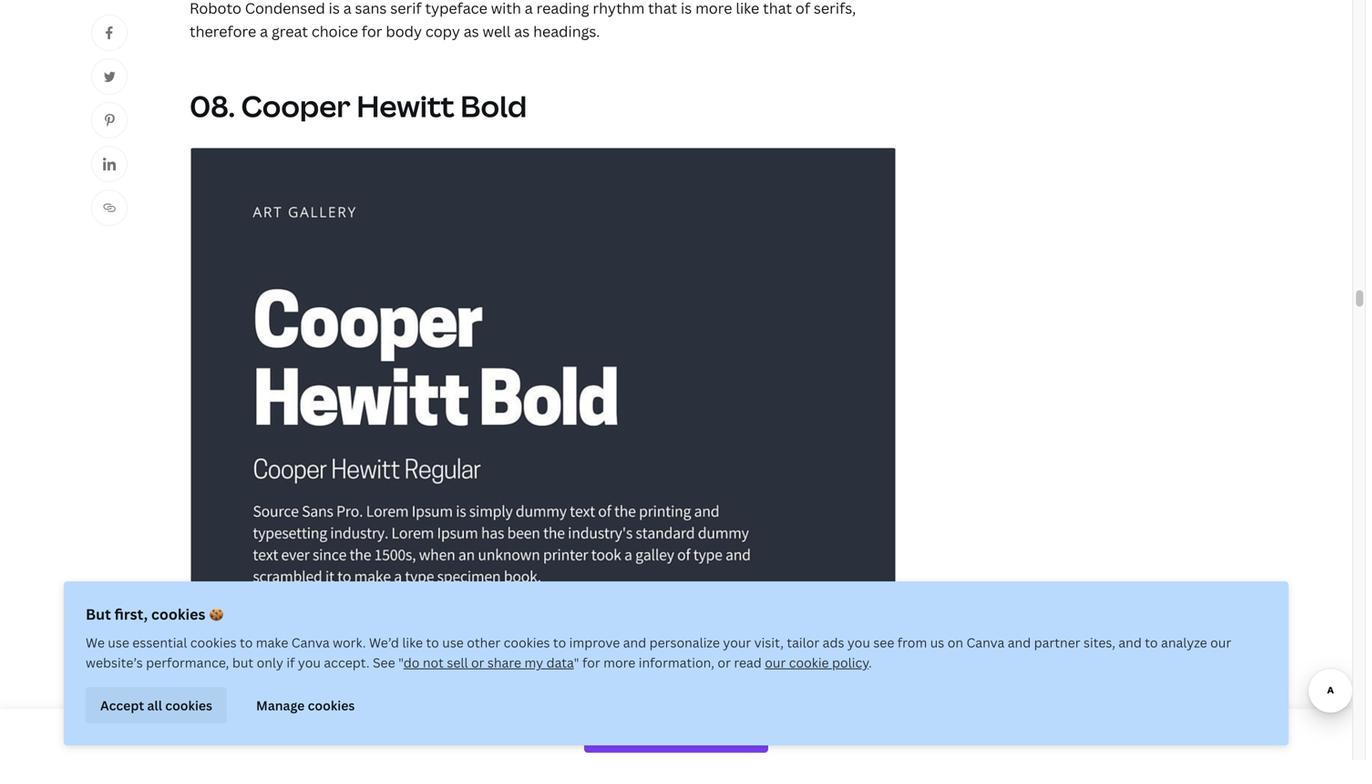 Task type: locate. For each thing, give the bounding box(es) containing it.
1 horizontal spatial our
[[1211, 634, 1232, 651]]

and
[[623, 634, 646, 651], [1008, 634, 1031, 651], [1119, 634, 1142, 651]]

typeface
[[425, 0, 488, 18]]

to left analyze
[[1145, 634, 1158, 651]]

1 horizontal spatial and
[[1008, 634, 1031, 651]]

my
[[525, 654, 543, 671]]

canva right on
[[967, 634, 1005, 651]]

manage
[[256, 697, 305, 714]]

our right analyze
[[1211, 634, 1232, 651]]

2 to from the left
[[426, 634, 439, 651]]

0 horizontal spatial you
[[298, 654, 321, 671]]

cookies down "accept."
[[308, 697, 355, 714]]

"
[[398, 654, 404, 671], [574, 654, 579, 671]]

0 horizontal spatial and
[[623, 634, 646, 651]]

4 to from the left
[[1145, 634, 1158, 651]]

as
[[464, 22, 479, 41], [514, 22, 530, 41]]

is up choice
[[329, 0, 340, 18]]

cookies
[[151, 604, 206, 624], [190, 634, 237, 651], [504, 634, 550, 651], [165, 697, 212, 714], [308, 697, 355, 714]]

for down the improve
[[582, 654, 600, 671]]

a left great
[[260, 22, 268, 41]]

from
[[898, 634, 927, 651]]

website's
[[86, 654, 143, 671]]

2 that from the left
[[763, 0, 792, 18]]

1 vertical spatial for
[[582, 654, 600, 671]]

you right if
[[298, 654, 321, 671]]

use up sell
[[442, 634, 464, 651]]

see
[[373, 654, 395, 671]]

is
[[329, 0, 340, 18], [681, 0, 692, 18]]

" down the improve
[[574, 654, 579, 671]]

other
[[467, 634, 501, 651]]

0 vertical spatial more
[[696, 0, 732, 18]]

and right sites,
[[1119, 634, 1142, 651]]

not
[[423, 654, 444, 671]]

like left of
[[736, 0, 760, 18]]

we
[[86, 634, 105, 651]]

performance,
[[146, 654, 229, 671]]

0 horizontal spatial canva
[[292, 634, 330, 651]]

1 horizontal spatial or
[[718, 654, 731, 671]]

our
[[1211, 634, 1232, 651], [765, 654, 786, 671]]

or right sell
[[471, 654, 484, 671]]

serif
[[390, 0, 422, 18]]

do
[[404, 654, 420, 671]]

0 horizontal spatial more
[[604, 654, 636, 671]]

1 horizontal spatial you
[[848, 634, 870, 651]]

cookies inside button
[[165, 697, 212, 714]]

0 vertical spatial you
[[848, 634, 870, 651]]

for
[[362, 22, 382, 41], [582, 654, 600, 671]]

you
[[848, 634, 870, 651], [298, 654, 321, 671]]

0 horizontal spatial for
[[362, 22, 382, 41]]

copy
[[426, 22, 460, 41]]

1 horizontal spatial a
[[343, 0, 352, 18]]

to
[[240, 634, 253, 651], [426, 634, 439, 651], [553, 634, 566, 651], [1145, 634, 1158, 651]]

like
[[736, 0, 760, 18], [402, 634, 423, 651]]

0 vertical spatial our
[[1211, 634, 1232, 651]]

to up the but
[[240, 634, 253, 651]]

use
[[108, 634, 129, 651], [442, 634, 464, 651]]

or
[[471, 654, 484, 671], [718, 654, 731, 671]]

as left well
[[464, 22, 479, 41]]

1 horizontal spatial is
[[681, 0, 692, 18]]

to up not
[[426, 634, 439, 651]]

a
[[343, 0, 352, 18], [525, 0, 533, 18], [260, 22, 268, 41]]

read
[[734, 654, 762, 671]]

1 horizontal spatial like
[[736, 0, 760, 18]]

use up website's
[[108, 634, 129, 651]]

roboto condensed is a sans serif typeface with a reading rhythm that is more like that of serifs, therefore a great choice for body copy as well as headings.
[[190, 0, 856, 41]]

information,
[[639, 654, 715, 671]]

on
[[948, 634, 964, 651]]

0 horizontal spatial like
[[402, 634, 423, 651]]

and up do not sell or share my data " for more information, or read our cookie policy .
[[623, 634, 646, 651]]

sites,
[[1084, 634, 1116, 651]]

you up "policy"
[[848, 634, 870, 651]]

that
[[648, 0, 677, 18], [763, 0, 792, 18]]

0 horizontal spatial use
[[108, 634, 129, 651]]

1 horizontal spatial use
[[442, 634, 464, 651]]

0 vertical spatial for
[[362, 22, 382, 41]]

a left sans
[[343, 0, 352, 18]]

we use essential cookies to make canva work. we'd like to use other cookies to improve and personalize your visit, tailor ads you see from us on canva and partner sites, and to analyze our website's performance, but only if you accept. see "
[[86, 634, 1232, 671]]

0 horizontal spatial or
[[471, 654, 484, 671]]

2 as from the left
[[514, 22, 530, 41]]

like inside "roboto condensed is a sans serif typeface with a reading rhythm that is more like that of serifs, therefore a great choice for body copy as well as headings."
[[736, 0, 760, 18]]

cookies inside 'button'
[[308, 697, 355, 714]]

to up the data
[[553, 634, 566, 651]]

as right well
[[514, 22, 530, 41]]

or left the read
[[718, 654, 731, 671]]

0 horizontal spatial a
[[260, 22, 268, 41]]

our down visit,
[[765, 654, 786, 671]]

improve
[[569, 634, 620, 651]]

and left partner
[[1008, 634, 1031, 651]]

0 horizontal spatial is
[[329, 0, 340, 18]]

cookies right all
[[165, 697, 212, 714]]

1 horizontal spatial for
[[582, 654, 600, 671]]

2 " from the left
[[574, 654, 579, 671]]

for down sans
[[362, 22, 382, 41]]

1 vertical spatial like
[[402, 634, 423, 651]]

like up do
[[402, 634, 423, 651]]

1 vertical spatial you
[[298, 654, 321, 671]]

policy
[[832, 654, 869, 671]]

for inside "roboto condensed is a sans serif typeface with a reading rhythm that is more like that of serifs, therefore a great choice for body copy as well as headings."
[[362, 22, 382, 41]]

hewitt
[[357, 86, 455, 126]]

is right rhythm
[[681, 0, 692, 18]]

that left of
[[763, 0, 792, 18]]

more down the improve
[[604, 654, 636, 671]]

1 horizontal spatial "
[[574, 654, 579, 671]]

a right with
[[525, 0, 533, 18]]

with
[[491, 0, 521, 18]]

1 is from the left
[[329, 0, 340, 18]]

1 horizontal spatial more
[[696, 0, 732, 18]]

2 is from the left
[[681, 0, 692, 18]]

1 " from the left
[[398, 654, 404, 671]]

0 vertical spatial like
[[736, 0, 760, 18]]

canva up if
[[292, 634, 330, 651]]

canva
[[292, 634, 330, 651], [967, 634, 1005, 651]]

we'd
[[369, 634, 399, 651]]

only
[[257, 654, 283, 671]]

more left of
[[696, 0, 732, 18]]

0 horizontal spatial "
[[398, 654, 404, 671]]

but
[[86, 604, 111, 624]]

first,
[[115, 604, 148, 624]]

essential
[[132, 634, 187, 651]]

1 vertical spatial our
[[765, 654, 786, 671]]

1 horizontal spatial canva
[[967, 634, 1005, 651]]

1 horizontal spatial as
[[514, 22, 530, 41]]

more
[[696, 0, 732, 18], [604, 654, 636, 671]]

0 horizontal spatial as
[[464, 22, 479, 41]]

bold
[[460, 86, 527, 126]]

2 horizontal spatial and
[[1119, 634, 1142, 651]]

1 horizontal spatial that
[[763, 0, 792, 18]]

08.
[[190, 86, 235, 126]]

0 horizontal spatial that
[[648, 0, 677, 18]]

" right the see
[[398, 654, 404, 671]]

make
[[256, 634, 288, 651]]

1 vertical spatial more
[[604, 654, 636, 671]]

ads
[[823, 634, 845, 651]]

of
[[796, 0, 810, 18]]

partner
[[1034, 634, 1081, 651]]

well
[[483, 22, 511, 41]]

1 canva from the left
[[292, 634, 330, 651]]

that right rhythm
[[648, 0, 677, 18]]



Task type: describe. For each thing, give the bounding box(es) containing it.
accept all cookies button
[[86, 687, 227, 724]]

08. cooper hewitt bold
[[190, 86, 527, 126]]

tailor
[[787, 634, 820, 651]]

3 to from the left
[[553, 634, 566, 651]]

all
[[147, 697, 162, 714]]

do not sell or share my data link
[[404, 654, 574, 671]]

cooper
[[241, 86, 351, 126]]

but first, cookies 🍪
[[86, 604, 224, 624]]

more inside "roboto condensed is a sans serif typeface with a reading rhythm that is more like that of serifs, therefore a great choice for body copy as well as headings."
[[696, 0, 732, 18]]

cookies up my
[[504, 634, 550, 651]]

1 that from the left
[[648, 0, 677, 18]]

1 as from the left
[[464, 22, 479, 41]]

rhythm
[[593, 0, 645, 18]]

choice
[[312, 22, 358, 41]]

1 use from the left
[[108, 634, 129, 651]]

work.
[[333, 634, 366, 651]]

accept.
[[324, 654, 370, 671]]

analyze
[[1161, 634, 1208, 651]]

our inside we use essential cookies to make canva work. we'd like to use other cookies to improve and personalize your visit, tailor ads you see from us on canva and partner sites, and to analyze our website's performance, but only if you accept. see "
[[1211, 634, 1232, 651]]

data
[[547, 654, 574, 671]]

condensed
[[245, 0, 325, 18]]

sell
[[447, 654, 468, 671]]

manage cookies
[[256, 697, 355, 714]]

great
[[272, 22, 308, 41]]

1 to from the left
[[240, 634, 253, 651]]

our cookie policy link
[[765, 654, 869, 671]]

but
[[232, 654, 254, 671]]

2 and from the left
[[1008, 634, 1031, 651]]

cookie
[[789, 654, 829, 671]]

cookies down 🍪
[[190, 634, 237, 651]]

manage cookies button
[[242, 687, 370, 724]]

headings.
[[533, 22, 600, 41]]

2 horizontal spatial a
[[525, 0, 533, 18]]

like inside we use essential cookies to make canva work. we'd like to use other cookies to improve and personalize your visit, tailor ads you see from us on canva and partner sites, and to analyze our website's performance, but only if you accept. see "
[[402, 634, 423, 651]]

us
[[930, 634, 945, 651]]

accept all cookies
[[100, 697, 212, 714]]

2 use from the left
[[442, 634, 464, 651]]

see
[[874, 634, 895, 651]]

2 or from the left
[[718, 654, 731, 671]]

your
[[723, 634, 751, 651]]

1 and from the left
[[623, 634, 646, 651]]

reading
[[537, 0, 589, 18]]

0 horizontal spatial our
[[765, 654, 786, 671]]

sans
[[355, 0, 387, 18]]

body
[[386, 22, 422, 41]]

visit,
[[754, 634, 784, 651]]

2 canva from the left
[[967, 634, 1005, 651]]

.
[[869, 654, 872, 671]]

serifs,
[[814, 0, 856, 18]]

personalize
[[650, 634, 720, 651]]

if
[[287, 654, 295, 671]]

therefore
[[190, 22, 256, 41]]

" inside we use essential cookies to make canva work. we'd like to use other cookies to improve and personalize your visit, tailor ads you see from us on canva and partner sites, and to analyze our website's performance, but only if you accept. see "
[[398, 654, 404, 671]]

do not sell or share my data " for more information, or read our cookie policy .
[[404, 654, 872, 671]]

accept
[[100, 697, 144, 714]]

cookies up the essential
[[151, 604, 206, 624]]

1 or from the left
[[471, 654, 484, 671]]

roboto
[[190, 0, 241, 18]]

share
[[488, 654, 521, 671]]

🍪
[[209, 604, 224, 624]]

3 and from the left
[[1119, 634, 1142, 651]]



Task type: vqa. For each thing, say whether or not it's contained in the screenshot.
the right as
yes



